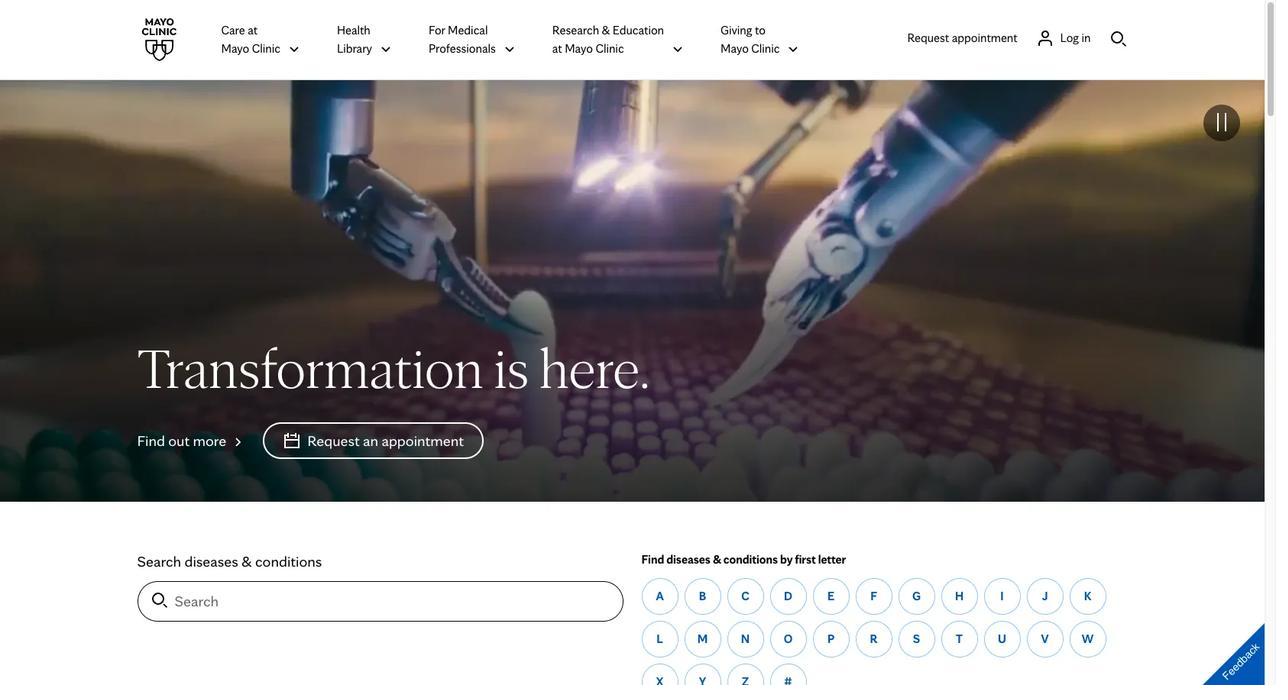 Task type: vqa. For each thing, say whether or not it's contained in the screenshot.
the Give within Give Now text field
no



Task type: describe. For each thing, give the bounding box(es) containing it.
for medical professionals button
[[429, 21, 516, 59]]

K text field
[[1085, 588, 1092, 606]]

research & education at mayo clinic button
[[553, 21, 684, 59]]

request appointment link
[[908, 29, 1018, 47]]

& for find diseases & conditions by first letter
[[713, 552, 721, 567]]

log
[[1061, 30, 1080, 45]]

request an appointment
[[308, 432, 464, 450]]

log in
[[1061, 30, 1091, 45]]

health library
[[337, 23, 372, 56]]

W text field
[[1082, 630, 1094, 649]]

diseases for find
[[667, 552, 711, 567]]

education
[[613, 23, 664, 37]]

request for request an appointment
[[308, 432, 360, 450]]

Request appointment text field
[[908, 29, 1018, 47]]

search diseases & conditions
[[137, 552, 322, 571]]

care
[[221, 23, 245, 37]]

d
[[784, 589, 793, 604]]

m link
[[685, 621, 721, 658]]

u
[[998, 632, 1007, 646]]

e
[[828, 589, 835, 604]]

U text field
[[998, 630, 1007, 649]]

at inside 'research & education at mayo clinic'
[[553, 41, 562, 56]]

n
[[741, 632, 750, 646]]

& for search diseases & conditions
[[242, 552, 252, 571]]

c link
[[727, 578, 764, 615]]

i link
[[984, 578, 1021, 615]]

i
[[1001, 589, 1004, 604]]

j
[[1042, 589, 1048, 604]]

L text field
[[657, 630, 663, 649]]

N text field
[[741, 630, 750, 649]]

for medical professionals
[[429, 23, 496, 56]]

clinic inside 'research & education at mayo clinic'
[[596, 41, 624, 56]]

for
[[429, 23, 445, 37]]

to
[[755, 23, 766, 37]]

R text field
[[870, 630, 878, 649]]

clinic for giving to mayo clinic
[[752, 41, 780, 56]]

S text field
[[913, 630, 921, 649]]

v link
[[1027, 621, 1064, 658]]

request an appointment link
[[263, 423, 484, 459]]

giving to mayo clinic button
[[721, 21, 800, 59]]

find for find diseases & conditions by first letter
[[642, 552, 665, 567]]

F text field
[[871, 588, 877, 606]]

b
[[699, 589, 707, 604]]

j link
[[1027, 578, 1064, 615]]

h
[[956, 589, 964, 604]]

giving
[[721, 23, 753, 37]]

p link
[[813, 621, 850, 658]]

t link
[[941, 621, 978, 658]]

mayo for giving to mayo clinic
[[721, 41, 749, 56]]

search for search
[[175, 593, 219, 611]]

C text field
[[742, 588, 750, 606]]

e link
[[813, 578, 850, 615]]

m
[[698, 632, 708, 646]]

out
[[168, 432, 190, 450]]

E text field
[[828, 588, 835, 606]]

T text field
[[956, 630, 963, 649]]

giving to mayo clinic
[[721, 23, 780, 56]]

here.
[[540, 332, 650, 402]]

is
[[494, 332, 529, 402]]

f
[[871, 589, 877, 604]]

P text field
[[828, 630, 835, 649]]

l
[[657, 632, 663, 646]]

letter
[[818, 552, 846, 567]]

research & education at mayo clinic
[[553, 23, 664, 56]]

w
[[1082, 632, 1094, 646]]

s link
[[899, 621, 935, 658]]

Find out more text field
[[137, 430, 226, 452]]

feedback button
[[1190, 611, 1277, 686]]

professionals
[[429, 41, 496, 56]]



Task type: locate. For each thing, give the bounding box(es) containing it.
v
[[1042, 632, 1049, 646]]

mayo for care at mayo clinic
[[221, 41, 249, 56]]

research
[[553, 23, 599, 37]]

log in link
[[1036, 29, 1091, 47]]

o
[[784, 632, 793, 646]]

diseases
[[185, 552, 238, 571], [667, 552, 711, 567]]

diseases for search
[[185, 552, 238, 571]]

find diseases & conditions by first letter
[[642, 552, 846, 567]]

J text field
[[1042, 588, 1048, 606]]

& inside 'research & education at mayo clinic'
[[602, 23, 610, 37]]

1 horizontal spatial mayo
[[565, 41, 593, 56]]

p
[[828, 632, 835, 646]]

mayo inside giving to mayo clinic
[[721, 41, 749, 56]]

by
[[781, 552, 793, 567]]

1 mayo from the left
[[221, 41, 249, 56]]

appointment
[[952, 30, 1018, 45], [382, 432, 464, 450]]

Search diseases & conditions text field
[[138, 582, 623, 621]]

an
[[363, 432, 378, 450]]

1 vertical spatial search
[[175, 593, 219, 611]]

b link
[[685, 578, 721, 615]]

0 vertical spatial at
[[248, 23, 258, 37]]

in
[[1082, 30, 1091, 45]]

1 horizontal spatial find
[[642, 552, 665, 567]]

B text field
[[699, 588, 707, 606]]

1 clinic from the left
[[252, 41, 281, 56]]

I text field
[[1001, 588, 1004, 606]]

0 horizontal spatial request
[[308, 432, 360, 450]]

1 horizontal spatial conditions
[[724, 552, 778, 567]]

D text field
[[784, 588, 793, 606]]

c
[[742, 589, 750, 604]]

0 horizontal spatial conditions
[[255, 552, 322, 571]]

f link
[[856, 578, 893, 615]]

health library button
[[337, 21, 392, 59]]

M text field
[[698, 630, 708, 649]]

k
[[1085, 589, 1092, 604]]

first
[[795, 552, 816, 567]]

l link
[[642, 621, 678, 658]]

Log in text field
[[1061, 29, 1091, 47]]

feedback
[[1221, 641, 1263, 683]]

1 vertical spatial find
[[642, 552, 665, 567]]

a
[[656, 589, 664, 604]]

find out more link
[[137, 430, 245, 452]]

1 horizontal spatial diseases
[[667, 552, 711, 567]]

g
[[913, 589, 921, 604]]

find left out
[[137, 432, 165, 450]]

mayo
[[221, 41, 249, 56], [565, 41, 593, 56], [721, 41, 749, 56]]

3 mayo from the left
[[721, 41, 749, 56]]

0 horizontal spatial mayo
[[221, 41, 249, 56]]

None text field
[[699, 673, 707, 686], [742, 673, 749, 686], [699, 673, 707, 686], [742, 673, 749, 686]]

appointment inside the request appointment text box
[[952, 30, 1018, 45]]

1 vertical spatial at
[[553, 41, 562, 56]]

mayo down giving
[[721, 41, 749, 56]]

0 horizontal spatial at
[[248, 23, 258, 37]]

n link
[[727, 621, 764, 658]]

a link
[[642, 578, 678, 615]]

clinic inside 'care at mayo clinic'
[[252, 41, 281, 56]]

mayo clinic home page image
[[137, 18, 180, 61]]

1 diseases from the left
[[185, 552, 238, 571]]

w link
[[1070, 621, 1107, 658]]

t
[[956, 632, 963, 646]]

conditions for find diseases & conditions by first letter
[[724, 552, 778, 567]]

at
[[248, 23, 258, 37], [553, 41, 562, 56]]

1 horizontal spatial appointment
[[952, 30, 1018, 45]]

2 diseases from the left
[[667, 552, 711, 567]]

mayo down care
[[221, 41, 249, 56]]

care at mayo clinic button
[[221, 21, 300, 59]]

r link
[[856, 621, 893, 658]]

care at mayo clinic
[[221, 23, 281, 56]]

transformation is here.
[[137, 332, 650, 402]]

find out more
[[137, 432, 226, 450]]

2 horizontal spatial &
[[713, 552, 721, 567]]

0 horizontal spatial clinic
[[252, 41, 281, 56]]

0 vertical spatial request
[[908, 30, 950, 45]]

at inside 'care at mayo clinic'
[[248, 23, 258, 37]]

u link
[[984, 621, 1021, 658]]

o link
[[770, 621, 807, 658]]

clinic
[[252, 41, 281, 56], [596, 41, 624, 56], [752, 41, 780, 56]]

request inside text field
[[308, 432, 360, 450]]

search
[[137, 552, 181, 571], [175, 593, 219, 611]]

conditions for search diseases & conditions
[[255, 552, 322, 571]]

1 horizontal spatial clinic
[[596, 41, 624, 56]]

appointment inside request an appointment text field
[[382, 432, 464, 450]]

k link
[[1070, 578, 1107, 615]]

s
[[913, 632, 921, 646]]

0 vertical spatial search
[[137, 552, 181, 571]]

H text field
[[956, 588, 964, 606]]

at right care
[[248, 23, 258, 37]]

request appointment
[[908, 30, 1018, 45]]

O text field
[[784, 630, 793, 649]]

health
[[337, 23, 371, 37]]

A text field
[[656, 588, 664, 606]]

1 horizontal spatial at
[[553, 41, 562, 56]]

transformation
[[137, 332, 484, 402]]

3 clinic from the left
[[752, 41, 780, 56]]

2 horizontal spatial clinic
[[752, 41, 780, 56]]

1 vertical spatial appointment
[[382, 432, 464, 450]]

r
[[870, 632, 878, 646]]

h link
[[941, 578, 978, 615]]

mayo inside 'research & education at mayo clinic'
[[565, 41, 593, 56]]

0 vertical spatial appointment
[[952, 30, 1018, 45]]

0 horizontal spatial appointment
[[382, 432, 464, 450]]

conditions
[[255, 552, 322, 571], [724, 552, 778, 567]]

2 conditions from the left
[[724, 552, 778, 567]]

request
[[908, 30, 950, 45], [308, 432, 360, 450]]

Request an appointment text field
[[308, 430, 464, 452]]

g link
[[899, 578, 935, 615]]

2 horizontal spatial mayo
[[721, 41, 749, 56]]

at down research
[[553, 41, 562, 56]]

1 vertical spatial request
[[308, 432, 360, 450]]

find
[[137, 432, 165, 450], [642, 552, 665, 567]]

0 horizontal spatial find
[[137, 432, 165, 450]]

1 conditions from the left
[[255, 552, 322, 571]]

2 mayo from the left
[[565, 41, 593, 56]]

medical
[[448, 23, 488, 37]]

0 horizontal spatial diseases
[[185, 552, 238, 571]]

0 horizontal spatial &
[[242, 552, 252, 571]]

library
[[337, 41, 372, 56]]

2 clinic from the left
[[596, 41, 624, 56]]

G text field
[[913, 588, 921, 606]]

search for search diseases & conditions
[[137, 552, 181, 571]]

request for request appointment
[[908, 30, 950, 45]]

find for find out more
[[137, 432, 165, 450]]

request inside text box
[[908, 30, 950, 45]]

V text field
[[1042, 630, 1049, 649]]

&
[[602, 23, 610, 37], [242, 552, 252, 571], [713, 552, 721, 567]]

clinic inside giving to mayo clinic
[[752, 41, 780, 56]]

find up a on the bottom right of the page
[[642, 552, 665, 567]]

d link
[[770, 578, 807, 615]]

1 horizontal spatial request
[[908, 30, 950, 45]]

find inside text field
[[137, 432, 165, 450]]

mayo inside 'care at mayo clinic'
[[221, 41, 249, 56]]

mayo down research
[[565, 41, 593, 56]]

1 horizontal spatial &
[[602, 23, 610, 37]]

0 vertical spatial find
[[137, 432, 165, 450]]

clinic for care at mayo clinic
[[252, 41, 281, 56]]

None text field
[[657, 673, 664, 686], [785, 673, 793, 686], [657, 673, 664, 686], [785, 673, 793, 686]]

more
[[193, 432, 226, 450]]



